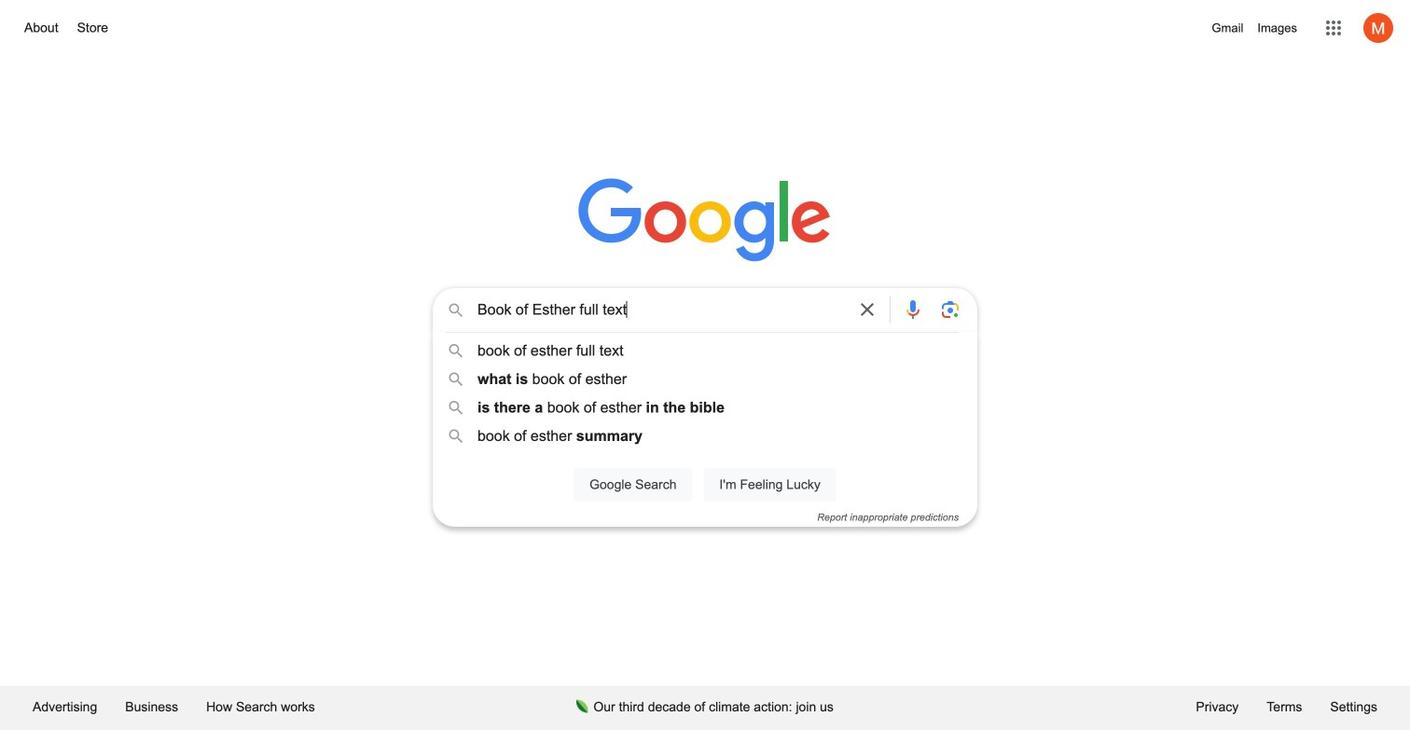 Task type: locate. For each thing, give the bounding box(es) containing it.
Search text field
[[478, 299, 845, 325]]

list box
[[433, 337, 978, 451]]

I'm Feeling Lucky submit
[[704, 468, 837, 502]]

None search field
[[19, 283, 1392, 527]]



Task type: vqa. For each thing, say whether or not it's contained in the screenshot.
Search By Voice IMAGE
yes



Task type: describe. For each thing, give the bounding box(es) containing it.
google image
[[578, 178, 832, 264]]

search by image image
[[940, 299, 962, 321]]

search by voice image
[[902, 299, 925, 321]]



